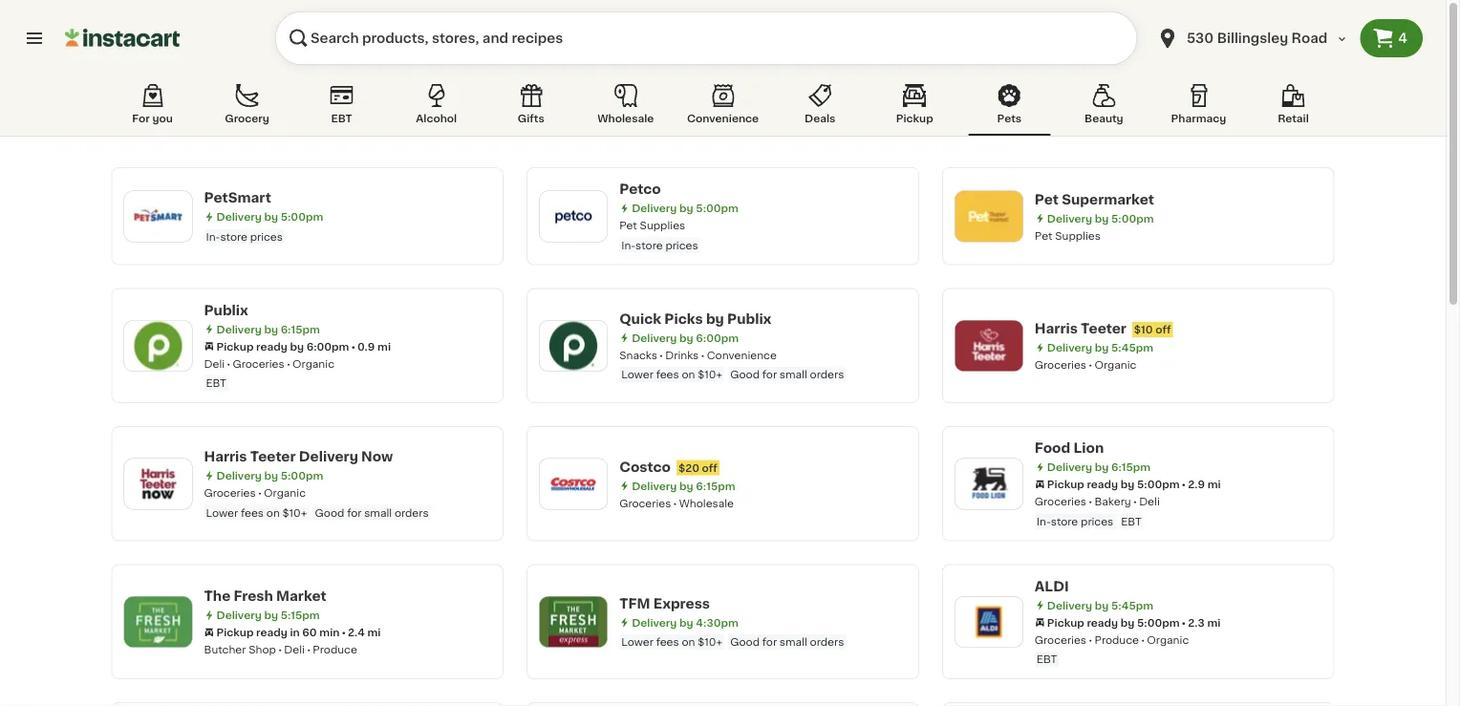 Task type: describe. For each thing, give the bounding box(es) containing it.
deli inside deli groceries organic ebt
[[204, 358, 225, 369]]

1 horizontal spatial publix
[[727, 312, 772, 325]]

orders inside snacks drinks convenience lower fees on $10+ good for small orders
[[810, 369, 844, 380]]

delivery for petsmart
[[216, 212, 262, 222]]

lower inside snacks drinks convenience lower fees on $10+ good for small orders
[[621, 369, 654, 380]]

pickup for publix
[[216, 341, 254, 352]]

min
[[320, 627, 340, 638]]

costco
[[620, 460, 671, 473]]

by for petco logo
[[680, 203, 694, 214]]

0.9
[[357, 341, 375, 352]]

shop
[[249, 644, 276, 655]]

2 vertical spatial small
[[780, 637, 807, 648]]

5:00pm for petco
[[696, 203, 739, 214]]

delivery by 6:15pm for food lion
[[1047, 462, 1151, 473]]

pet for pet supermarket
[[1035, 192, 1059, 206]]

for
[[132, 113, 150, 124]]

delivery by 5:00pm for pet supermarket
[[1047, 213, 1154, 223]]

gifts button
[[490, 80, 572, 136]]

harris for harris teeter delivery now
[[204, 450, 247, 464]]

on inside "groceries organic lower fees on $10+ good for small orders"
[[266, 508, 280, 518]]

ready for publix
[[256, 341, 287, 352]]

quick picks by publix logo image
[[549, 321, 598, 371]]

in
[[290, 627, 300, 638]]

bakery
[[1095, 497, 1131, 507]]

in- inside the groceries bakery deli in-store prices ebt
[[1037, 516, 1051, 527]]

6:15pm for publix
[[281, 324, 320, 335]]

4 button
[[1360, 19, 1423, 57]]

delivery for pet supermarket
[[1047, 213, 1093, 223]]

express
[[654, 597, 710, 610]]

pet for pet supplies in-store prices
[[620, 220, 637, 231]]

pet supermarket
[[1035, 192, 1154, 206]]

by for 'petsmart logo'
[[264, 212, 278, 222]]

delivery by 5:00pm for petco
[[632, 203, 739, 214]]

snacks drinks convenience lower fees on $10+ good for small orders
[[620, 350, 844, 380]]

pharmacy button
[[1158, 80, 1240, 136]]

harris for harris teeter $10 off
[[1035, 322, 1078, 335]]

groceries produce organic ebt
[[1035, 635, 1189, 665]]

tfm express
[[620, 597, 710, 610]]

supermarket
[[1062, 192, 1154, 206]]

deli for butcher shop deli produce
[[284, 644, 305, 655]]

alcohol
[[416, 113, 457, 124]]

1 horizontal spatial 6:15pm
[[696, 481, 735, 491]]

by for 'harris teeter delivery now logo'
[[264, 471, 278, 481]]

pickup ready in 60 min
[[216, 627, 340, 638]]

6:15pm for food lion
[[1112, 462, 1151, 473]]

delivery for quick picks by publix
[[632, 333, 677, 343]]

prices inside the groceries bakery deli in-store prices ebt
[[1081, 516, 1114, 527]]

aldi
[[1035, 580, 1069, 593]]

530
[[1187, 32, 1214, 45]]

the fresh market logo image
[[133, 597, 183, 647]]

pickup ready by 5:00pm for food lion
[[1047, 479, 1180, 490]]

petsmart logo image
[[133, 191, 183, 241]]

quick picks by publix
[[620, 312, 772, 325]]

for you
[[132, 113, 173, 124]]

delivery up 'groceries organic'
[[1047, 342, 1093, 353]]

publix logo image
[[133, 321, 183, 371]]

grocery button
[[206, 80, 288, 136]]

0 horizontal spatial store
[[220, 231, 247, 242]]

produce inside the "groceries produce organic ebt"
[[1095, 635, 1139, 645]]

$10
[[1134, 324, 1153, 335]]

deli groceries organic ebt
[[204, 358, 335, 389]]

pickup button
[[874, 80, 956, 136]]

petco
[[620, 183, 661, 196]]

delivery by 5:45pm for organic
[[1047, 342, 1154, 353]]

fresh
[[234, 589, 273, 603]]

pickup ready by 5:00pm for aldi
[[1047, 617, 1180, 628]]

groceries organic
[[1035, 360, 1137, 370]]

organic inside "groceries organic lower fees on $10+ good for small orders"
[[264, 488, 306, 498]]

butcher shop deli produce
[[204, 644, 357, 655]]

groceries wholesale
[[620, 498, 734, 508]]

pet supermarket logo image
[[964, 191, 1014, 241]]

food lion
[[1035, 442, 1104, 455]]

delivery up "groceries organic lower fees on $10+ good for small orders"
[[299, 450, 358, 464]]

2 vertical spatial on
[[682, 637, 695, 648]]

delivery by 6:00pm
[[632, 333, 739, 343]]

2.4
[[348, 627, 365, 638]]

fees inside snacks drinks convenience lower fees on $10+ good for small orders
[[656, 369, 679, 380]]

billingsley
[[1217, 32, 1289, 45]]

retail button
[[1253, 80, 1335, 136]]

fees inside "groceries organic lower fees on $10+ good for small orders"
[[241, 508, 264, 518]]

deals
[[805, 113, 836, 124]]

$10+ inside snacks drinks convenience lower fees on $10+ good for small orders
[[698, 369, 723, 380]]

delivery for food lion
[[1047, 462, 1093, 473]]

5:00pm for pet supermarket
[[1112, 213, 1154, 223]]

costco logo image
[[549, 459, 598, 509]]

now
[[361, 450, 393, 464]]

supplies for pet supplies
[[1055, 230, 1101, 241]]

market
[[276, 589, 327, 603]]

you
[[152, 113, 173, 124]]

delivery for publix
[[216, 324, 262, 335]]

ready for food lion
[[1087, 479, 1118, 490]]

beauty button
[[1063, 80, 1145, 136]]

pet supplies
[[1035, 230, 1101, 241]]

5:00pm left 2.3
[[1137, 617, 1180, 628]]

ebt inside 'button'
[[331, 113, 352, 124]]

pickup for food lion
[[1047, 479, 1085, 490]]

harris teeter delivery now logo image
[[133, 459, 183, 509]]

picks
[[665, 312, 703, 325]]

pets
[[997, 113, 1022, 124]]

4
[[1399, 32, 1408, 45]]

$20
[[679, 462, 700, 473]]

groceries for groceries bakery deli in-store prices ebt
[[1035, 497, 1087, 507]]

5:45pm for 2.3 mi
[[1112, 600, 1154, 611]]

pickup inside button
[[896, 113, 934, 124]]

for inside "groceries organic lower fees on $10+ good for small orders"
[[347, 508, 362, 518]]

ebt button
[[301, 80, 383, 136]]

2 vertical spatial for
[[763, 637, 777, 648]]

groceries for groceries wholesale
[[620, 498, 671, 508]]

shop categories tab list
[[111, 80, 1335, 136]]

2 vertical spatial good
[[730, 637, 760, 648]]

gifts
[[518, 113, 545, 124]]

beauty
[[1085, 113, 1124, 124]]

0 horizontal spatial produce
[[313, 644, 357, 655]]

5:00pm for harris teeter delivery now
[[281, 471, 323, 481]]

530 billingsley road button
[[1157, 11, 1349, 65]]

food lion logo image
[[964, 459, 1014, 509]]

2.3 mi
[[1188, 617, 1221, 628]]

2 vertical spatial $10+
[[698, 637, 723, 648]]

organic inside deli groceries organic ebt
[[293, 358, 335, 369]]

Search field
[[275, 11, 1137, 65]]

groceries bakery deli in-store prices ebt
[[1035, 497, 1160, 527]]

good inside "groceries organic lower fees on $10+ good for small orders"
[[315, 508, 344, 518]]



Task type: vqa. For each thing, say whether or not it's contained in the screenshot.
1 corresponding to 1 mg
no



Task type: locate. For each thing, give the bounding box(es) containing it.
0 vertical spatial on
[[682, 369, 695, 380]]

convenience inside snacks drinks convenience lower fees on $10+ good for small orders
[[707, 350, 777, 360]]

pharmacy
[[1171, 113, 1227, 124]]

ebt inside deli groceries organic ebt
[[206, 378, 226, 389]]

delivery by 6:15pm down lion
[[1047, 462, 1151, 473]]

wholesale up the petco
[[598, 113, 654, 124]]

orders inside "groceries organic lower fees on $10+ good for small orders"
[[395, 508, 429, 518]]

0 vertical spatial $10+
[[698, 369, 723, 380]]

teeter left $10
[[1081, 322, 1127, 335]]

harris teeter delivery now
[[204, 450, 393, 464]]

1 vertical spatial delivery by 5:45pm
[[1047, 600, 1154, 611]]

1 horizontal spatial prices
[[666, 240, 698, 250]]

1 horizontal spatial supplies
[[1055, 230, 1101, 241]]

delivery down the 'tfm express'
[[632, 617, 677, 628]]

lower down 'snacks'
[[621, 369, 654, 380]]

1 horizontal spatial deli
[[284, 644, 305, 655]]

delivery down food lion
[[1047, 462, 1093, 473]]

delivery by 4:30pm
[[632, 617, 739, 628]]

pickup ready by 5:00pm up the "groceries produce organic ebt"
[[1047, 617, 1180, 628]]

ready up bakery
[[1087, 479, 1118, 490]]

2.9
[[1188, 479, 1205, 490]]

ready up the "groceries produce organic ebt"
[[1087, 617, 1118, 628]]

in- inside pet supplies in-store prices
[[621, 240, 636, 250]]

groceries down harris teeter $10 off
[[1035, 360, 1087, 370]]

delivery down costco
[[632, 481, 677, 491]]

organic down 2.3
[[1147, 635, 1189, 645]]

off inside costco $20 off
[[702, 462, 718, 473]]

groceries inside the "groceries produce organic ebt"
[[1035, 635, 1087, 645]]

deli right bakery
[[1139, 497, 1160, 507]]

2 vertical spatial orders
[[810, 637, 844, 648]]

by for harris teeter logo on the right of the page
[[1095, 342, 1109, 353]]

pickup up the "butcher"
[[216, 627, 254, 638]]

groceries inside "groceries organic lower fees on $10+ good for small orders"
[[204, 488, 256, 498]]

organic down harris teeter delivery now
[[264, 488, 306, 498]]

pickup for aldi
[[1047, 617, 1085, 628]]

$10+ inside "groceries organic lower fees on $10+ good for small orders"
[[283, 508, 307, 518]]

convenience down search field
[[687, 113, 759, 124]]

organic down harris teeter $10 off
[[1095, 360, 1137, 370]]

retail
[[1278, 113, 1309, 124]]

delivery by 5:00pm for petsmart
[[216, 212, 323, 222]]

delivery down the fresh
[[216, 610, 262, 621]]

5:00pm left "2.9"
[[1137, 479, 1180, 490]]

1 vertical spatial good
[[315, 508, 344, 518]]

2 horizontal spatial store
[[1051, 516, 1078, 527]]

pet supplies in-store prices
[[620, 220, 698, 250]]

aldi logo image
[[964, 597, 1014, 647]]

ready for aldi
[[1087, 617, 1118, 628]]

0 horizontal spatial 6:15pm
[[281, 324, 320, 335]]

by for the tfm express logo
[[680, 617, 694, 628]]

0 horizontal spatial harris
[[204, 450, 247, 464]]

delivery by 5:00pm down harris teeter delivery now
[[216, 471, 323, 481]]

costco $20 off
[[620, 460, 718, 473]]

2 delivery by 5:45pm from the top
[[1047, 600, 1154, 611]]

by for quick picks by publix logo on the left of the page
[[680, 333, 694, 343]]

pets button
[[968, 80, 1051, 136]]

0 vertical spatial for
[[763, 369, 777, 380]]

0 vertical spatial small
[[780, 369, 807, 380]]

1 delivery by 5:45pm from the top
[[1047, 342, 1154, 353]]

for inside snacks drinks convenience lower fees on $10+ good for small orders
[[763, 369, 777, 380]]

by for the fresh market logo in the bottom of the page
[[264, 610, 278, 621]]

2 vertical spatial deli
[[284, 644, 305, 655]]

lion
[[1074, 442, 1104, 455]]

delivery down harris teeter delivery now
[[216, 471, 262, 481]]

$10+
[[698, 369, 723, 380], [283, 508, 307, 518], [698, 637, 723, 648]]

by
[[680, 203, 694, 214], [264, 212, 278, 222], [1095, 213, 1109, 223], [706, 312, 724, 325], [264, 324, 278, 335], [680, 333, 694, 343], [290, 341, 304, 352], [1095, 342, 1109, 353], [1095, 462, 1109, 473], [264, 471, 278, 481], [1121, 479, 1135, 490], [680, 481, 694, 491], [1095, 600, 1109, 611], [264, 610, 278, 621], [680, 617, 694, 628], [1121, 617, 1135, 628]]

delivery by 6:15pm up groceries wholesale
[[632, 481, 735, 491]]

delivery by 6:15pm up pickup ready by 6:00pm
[[216, 324, 320, 335]]

on down delivery by 4:30pm at bottom
[[682, 637, 695, 648]]

1 vertical spatial 5:45pm
[[1112, 600, 1154, 611]]

ebt down bakery
[[1121, 516, 1142, 527]]

ebt inside the "groceries produce organic ebt"
[[1037, 654, 1057, 665]]

1 vertical spatial delivery by 6:15pm
[[1047, 462, 1151, 473]]

2 vertical spatial lower
[[621, 637, 654, 648]]

in- down the petco
[[621, 240, 636, 250]]

6:15pm
[[281, 324, 320, 335], [1112, 462, 1151, 473], [696, 481, 735, 491]]

by for food lion logo at the right bottom of page
[[1095, 462, 1109, 473]]

prices down petsmart
[[250, 231, 283, 242]]

ready for the fresh market
[[256, 627, 287, 638]]

delivery by 5:15pm
[[216, 610, 320, 621]]

delivery by 5:45pm
[[1047, 342, 1154, 353], [1047, 600, 1154, 611]]

fees
[[656, 369, 679, 380], [241, 508, 264, 518], [656, 637, 679, 648]]

harris right 'harris teeter delivery now logo'
[[204, 450, 247, 464]]

60
[[302, 627, 317, 638]]

pet up pet supplies
[[1035, 192, 1059, 206]]

5:00pm down supermarket
[[1112, 213, 1154, 223]]

pickup down food lion
[[1047, 479, 1085, 490]]

$10+ down harris teeter delivery now
[[283, 508, 307, 518]]

instacart image
[[65, 27, 180, 50]]

1 5:45pm from the top
[[1112, 342, 1154, 353]]

0 horizontal spatial supplies
[[640, 220, 686, 231]]

0 vertical spatial delivery by 6:15pm
[[216, 324, 320, 335]]

wholesale inside button
[[598, 113, 654, 124]]

harris
[[1035, 322, 1078, 335], [204, 450, 247, 464]]

organic inside the "groceries produce organic ebt"
[[1147, 635, 1189, 645]]

ready down delivery by 5:15pm
[[256, 627, 287, 638]]

delivery down the petco
[[632, 203, 677, 214]]

on down drinks
[[682, 369, 695, 380]]

fees down delivery by 4:30pm at bottom
[[656, 637, 679, 648]]

0 horizontal spatial delivery by 6:15pm
[[216, 324, 320, 335]]

0 vertical spatial lower
[[621, 369, 654, 380]]

6:15pm up pickup ready by 6:00pm
[[281, 324, 320, 335]]

alcohol button
[[395, 80, 478, 136]]

delivery by 6:15pm for publix
[[216, 324, 320, 335]]

groceries right 'harris teeter delivery now logo'
[[204, 488, 256, 498]]

supplies inside pet supplies in-store prices
[[640, 220, 686, 231]]

1 vertical spatial $10+
[[283, 508, 307, 518]]

publix up pickup ready by 6:00pm
[[204, 303, 248, 317]]

good down 4:30pm
[[730, 637, 760, 648]]

wholesale button
[[585, 80, 667, 136]]

6:00pm left 0.9
[[306, 341, 349, 352]]

2.4 mi
[[348, 627, 381, 638]]

small inside "groceries organic lower fees on $10+ good for small orders"
[[364, 508, 392, 518]]

convenience
[[687, 113, 759, 124], [707, 350, 777, 360]]

mi for food lion
[[1208, 479, 1221, 490]]

1 vertical spatial on
[[266, 508, 280, 518]]

mi right 2.3
[[1208, 617, 1221, 628]]

1 vertical spatial orders
[[395, 508, 429, 518]]

groceries inside the groceries bakery deli in-store prices ebt
[[1035, 497, 1087, 507]]

0 vertical spatial fees
[[656, 369, 679, 380]]

ebt down aldi on the right bottom of the page
[[1037, 654, 1057, 665]]

deli for groceries bakery deli in-store prices ebt
[[1139, 497, 1160, 507]]

teeter
[[1081, 322, 1127, 335], [250, 450, 296, 464]]

1 horizontal spatial off
[[1156, 324, 1171, 335]]

1 vertical spatial lower
[[206, 508, 238, 518]]

by for aldi logo
[[1095, 600, 1109, 611]]

0 vertical spatial convenience
[[687, 113, 759, 124]]

in-store prices
[[206, 231, 283, 242]]

pet inside pet supplies in-store prices
[[620, 220, 637, 231]]

5:00pm for petsmart
[[281, 212, 323, 222]]

0 vertical spatial delivery by 5:45pm
[[1047, 342, 1154, 353]]

6:15pm down the $20
[[696, 481, 735, 491]]

snacks
[[620, 350, 657, 360]]

1 vertical spatial off
[[702, 462, 718, 473]]

delivery down aldi on the right bottom of the page
[[1047, 600, 1093, 611]]

None search field
[[275, 11, 1137, 65]]

drinks
[[665, 350, 699, 360]]

5:15pm
[[281, 610, 320, 621]]

1 horizontal spatial harris
[[1035, 322, 1078, 335]]

road
[[1292, 32, 1328, 45]]

1 vertical spatial for
[[347, 508, 362, 518]]

pickup left pets
[[896, 113, 934, 124]]

2 horizontal spatial deli
[[1139, 497, 1160, 507]]

prices inside pet supplies in-store prices
[[666, 240, 698, 250]]

harris teeter logo image
[[964, 321, 1014, 371]]

groceries inside deli groceries organic ebt
[[233, 358, 285, 369]]

tfm express logo image
[[549, 597, 598, 647]]

convenience down quick picks by publix
[[707, 350, 777, 360]]

lower fees on $10+ good for small orders
[[621, 637, 844, 648]]

1 vertical spatial pickup ready by 5:00pm
[[1047, 617, 1180, 628]]

pickup down aldi on the right bottom of the page
[[1047, 617, 1085, 628]]

delivery up pickup ready by 6:00pm
[[216, 324, 262, 335]]

good inside snacks drinks convenience lower fees on $10+ good for small orders
[[730, 369, 760, 380]]

deli right publix logo
[[204, 358, 225, 369]]

0 vertical spatial deli
[[204, 358, 225, 369]]

publix
[[204, 303, 248, 317], [727, 312, 772, 325]]

supplies for pet supplies in-store prices
[[640, 220, 686, 231]]

1 vertical spatial fees
[[241, 508, 264, 518]]

1 horizontal spatial in-
[[621, 240, 636, 250]]

groceries left bakery
[[1035, 497, 1087, 507]]

ebt
[[331, 113, 352, 124], [206, 378, 226, 389], [1121, 516, 1142, 527], [1037, 654, 1057, 665]]

groceries down costco
[[620, 498, 671, 508]]

delivery for aldi
[[1047, 600, 1093, 611]]

mi right "2.9"
[[1208, 479, 1221, 490]]

organic down pickup ready by 6:00pm
[[293, 358, 335, 369]]

pet
[[1035, 192, 1059, 206], [620, 220, 637, 231], [1035, 230, 1053, 241]]

5:45pm down $10
[[1112, 342, 1154, 353]]

0 horizontal spatial off
[[702, 462, 718, 473]]

ready up deli groceries organic ebt
[[256, 341, 287, 352]]

2 horizontal spatial delivery by 6:15pm
[[1047, 462, 1151, 473]]

$10+ down drinks
[[698, 369, 723, 380]]

0 vertical spatial pickup ready by 5:00pm
[[1047, 479, 1180, 490]]

0 vertical spatial orders
[[810, 369, 844, 380]]

store down the petco
[[636, 240, 663, 250]]

delivery for harris teeter delivery now
[[216, 471, 262, 481]]

petsmart
[[204, 191, 271, 205]]

supplies down pet supermarket
[[1055, 230, 1101, 241]]

1 horizontal spatial teeter
[[1081, 322, 1127, 335]]

6:15pm up bakery
[[1112, 462, 1151, 473]]

ebt inside the groceries bakery deli in-store prices ebt
[[1121, 516, 1142, 527]]

lower right 'harris teeter delivery now logo'
[[206, 508, 238, 518]]

pet for pet supplies
[[1035, 230, 1053, 241]]

1 vertical spatial small
[[364, 508, 392, 518]]

1 horizontal spatial wholesale
[[679, 498, 734, 508]]

the
[[204, 589, 231, 603]]

groceries
[[233, 358, 285, 369], [1035, 360, 1087, 370], [204, 488, 256, 498], [1035, 497, 1087, 507], [620, 498, 671, 508], [1035, 635, 1087, 645]]

5:45pm for organic
[[1112, 342, 1154, 353]]

groceries for groceries organic lower fees on $10+ good for small orders
[[204, 488, 256, 498]]

delivery by 5:45pm up the "groceries produce organic ebt"
[[1047, 600, 1154, 611]]

supplies
[[640, 220, 686, 231], [1055, 230, 1101, 241]]

2 vertical spatial delivery by 6:15pm
[[632, 481, 735, 491]]

delivery for petco
[[632, 203, 677, 214]]

0 horizontal spatial publix
[[204, 303, 248, 317]]

2 horizontal spatial in-
[[1037, 516, 1051, 527]]

1 horizontal spatial produce
[[1095, 635, 1139, 645]]

small
[[780, 369, 807, 380], [364, 508, 392, 518], [780, 637, 807, 648]]

harris teeter $10 off
[[1035, 322, 1171, 335]]

0 vertical spatial 6:15pm
[[281, 324, 320, 335]]

groceries organic lower fees on $10+ good for small orders
[[204, 488, 429, 518]]

tfm
[[620, 597, 650, 610]]

mi for publix
[[378, 341, 391, 352]]

organic
[[293, 358, 335, 369], [1095, 360, 1137, 370], [264, 488, 306, 498], [1147, 635, 1189, 645]]

0.9 mi
[[357, 341, 391, 352]]

delivery by 5:00pm up pet supplies in-store prices
[[632, 203, 739, 214]]

5:45pm
[[1112, 342, 1154, 353], [1112, 600, 1154, 611]]

deli down in
[[284, 644, 305, 655]]

by for costco logo
[[680, 481, 694, 491]]

in- down petsmart
[[206, 231, 220, 242]]

delivery up pet supplies
[[1047, 213, 1093, 223]]

530 billingsley road button
[[1145, 11, 1360, 65]]

by for publix logo
[[264, 324, 278, 335]]

1 vertical spatial harris
[[204, 450, 247, 464]]

2.3
[[1188, 617, 1205, 628]]

deli
[[204, 358, 225, 369], [1139, 497, 1160, 507], [284, 644, 305, 655]]

good down delivery by 6:00pm
[[730, 369, 760, 380]]

5:00pm
[[696, 203, 739, 214], [281, 212, 323, 222], [1112, 213, 1154, 223], [281, 471, 323, 481], [1137, 479, 1180, 490], [1137, 617, 1180, 628]]

delivery by 5:00pm for harris teeter delivery now
[[216, 471, 323, 481]]

prices down bakery
[[1081, 516, 1114, 527]]

lower down 'tfm'
[[621, 637, 654, 648]]

5:00pm up pet supplies in-store prices
[[696, 203, 739, 214]]

grocery
[[225, 113, 269, 124]]

5:00pm up the 'in-store prices'
[[281, 212, 323, 222]]

delivery by 6:15pm
[[216, 324, 320, 335], [1047, 462, 1151, 473], [632, 481, 735, 491]]

delivery by 5:00pm
[[632, 203, 739, 214], [216, 212, 323, 222], [1047, 213, 1154, 223], [216, 471, 323, 481]]

groceries down aldi on the right bottom of the page
[[1035, 635, 1087, 645]]

in-
[[206, 231, 220, 242], [621, 240, 636, 250], [1037, 516, 1051, 527]]

groceries for groceries organic
[[1035, 360, 1087, 370]]

on inside snacks drinks convenience lower fees on $10+ good for small orders
[[682, 369, 695, 380]]

petco logo image
[[549, 191, 598, 241]]

delivery by 5:00pm up the 'in-store prices'
[[216, 212, 323, 222]]

by for pet supermarket logo
[[1095, 213, 1109, 223]]

delivery up 'snacks'
[[632, 333, 677, 343]]

delivery for the fresh market
[[216, 610, 262, 621]]

in- up aldi on the right bottom of the page
[[1037, 516, 1051, 527]]

lower inside "groceries organic lower fees on $10+ good for small orders"
[[206, 508, 238, 518]]

2 horizontal spatial prices
[[1081, 516, 1114, 527]]

0 vertical spatial harris
[[1035, 322, 1078, 335]]

on down harris teeter delivery now
[[266, 508, 280, 518]]

delivery down petsmart
[[216, 212, 262, 222]]

2 vertical spatial 6:15pm
[[696, 481, 735, 491]]

butcher
[[204, 644, 246, 655]]

good down harris teeter delivery now
[[315, 508, 344, 518]]

2.9 mi
[[1188, 479, 1221, 490]]

food
[[1035, 442, 1071, 455]]

store inside the groceries bakery deli in-store prices ebt
[[1051, 516, 1078, 527]]

delivery by 5:45pm down harris teeter $10 off
[[1047, 342, 1154, 353]]

0 vertical spatial good
[[730, 369, 760, 380]]

5:00pm down harris teeter delivery now
[[281, 471, 323, 481]]

0 vertical spatial teeter
[[1081, 322, 1127, 335]]

ebt left the alcohol
[[331, 113, 352, 124]]

1 vertical spatial deli
[[1139, 497, 1160, 507]]

1 vertical spatial convenience
[[707, 350, 777, 360]]

2 pickup ready by 5:00pm from the top
[[1047, 617, 1180, 628]]

0 horizontal spatial teeter
[[250, 450, 296, 464]]

harris up 'groceries organic'
[[1035, 322, 1078, 335]]

store inside pet supplies in-store prices
[[636, 240, 663, 250]]

pickup ready by 6:00pm
[[216, 341, 349, 352]]

convenience button
[[679, 80, 767, 136]]

pickup for the fresh market
[[216, 627, 254, 638]]

deli inside the groceries bakery deli in-store prices ebt
[[1139, 497, 1160, 507]]

deals button
[[779, 80, 861, 136]]

mi right 2.4
[[367, 627, 381, 638]]

0 horizontal spatial deli
[[204, 358, 225, 369]]

mi for the fresh market
[[367, 627, 381, 638]]

fees down harris teeter delivery now
[[241, 508, 264, 518]]

0 vertical spatial off
[[1156, 324, 1171, 335]]

pet right pet supermarket logo
[[1035, 230, 1053, 241]]

0 horizontal spatial 6:00pm
[[306, 341, 349, 352]]

convenience inside button
[[687, 113, 759, 124]]

0 horizontal spatial in-
[[206, 231, 220, 242]]

delivery by 5:00pm down pet supermarket
[[1047, 213, 1154, 223]]

produce
[[1095, 635, 1139, 645], [313, 644, 357, 655]]

2 vertical spatial fees
[[656, 637, 679, 648]]

1 pickup ready by 5:00pm from the top
[[1047, 479, 1180, 490]]

for you button
[[111, 80, 194, 136]]

the fresh market
[[204, 589, 327, 603]]

1 horizontal spatial store
[[636, 240, 663, 250]]

lower
[[621, 369, 654, 380], [206, 508, 238, 518], [621, 637, 654, 648]]

groceries for groceries produce organic ebt
[[1035, 635, 1087, 645]]

mi for aldi
[[1208, 617, 1221, 628]]

teeter for $10
[[1081, 322, 1127, 335]]

6:00pm down quick picks by publix
[[696, 333, 739, 343]]

0 horizontal spatial prices
[[250, 231, 283, 242]]

5:45pm up the "groceries produce organic ebt"
[[1112, 600, 1154, 611]]

teeter for delivery
[[250, 450, 296, 464]]

fees down drinks
[[656, 369, 679, 380]]

pickup up deli groceries organic ebt
[[216, 341, 254, 352]]

530 billingsley road
[[1187, 32, 1328, 45]]

off right the $20
[[702, 462, 718, 473]]

quick
[[620, 312, 661, 325]]

wholesale down the $20
[[679, 498, 734, 508]]

off inside harris teeter $10 off
[[1156, 324, 1171, 335]]

2 5:45pm from the top
[[1112, 600, 1154, 611]]

good
[[730, 369, 760, 380], [315, 508, 344, 518], [730, 637, 760, 648]]

1 horizontal spatial delivery by 6:15pm
[[632, 481, 735, 491]]

1 vertical spatial 6:15pm
[[1112, 462, 1151, 473]]

orders
[[810, 369, 844, 380], [395, 508, 429, 518], [810, 637, 844, 648]]

1 vertical spatial teeter
[[250, 450, 296, 464]]

0 vertical spatial wholesale
[[598, 113, 654, 124]]

publix up snacks drinks convenience lower fees on $10+ good for small orders
[[727, 312, 772, 325]]

store up aldi on the right bottom of the page
[[1051, 516, 1078, 527]]

0 horizontal spatial wholesale
[[598, 113, 654, 124]]

0 vertical spatial 5:45pm
[[1112, 342, 1154, 353]]

1 vertical spatial wholesale
[[679, 498, 734, 508]]

4:30pm
[[696, 617, 739, 628]]

delivery by 5:45pm for 2.3 mi
[[1047, 600, 1154, 611]]

small inside snacks drinks convenience lower fees on $10+ good for small orders
[[780, 369, 807, 380]]

wholesale
[[598, 113, 654, 124], [679, 498, 734, 508]]

pickup ready by 5:00pm up bakery
[[1047, 479, 1180, 490]]

teeter up "groceries organic lower fees on $10+ good for small orders"
[[250, 450, 296, 464]]

1 horizontal spatial 6:00pm
[[696, 333, 739, 343]]

delivery for tfm express
[[632, 617, 677, 628]]

$10+ down 4:30pm
[[698, 637, 723, 648]]

store down petsmart
[[220, 231, 247, 242]]

2 horizontal spatial 6:15pm
[[1112, 462, 1151, 473]]



